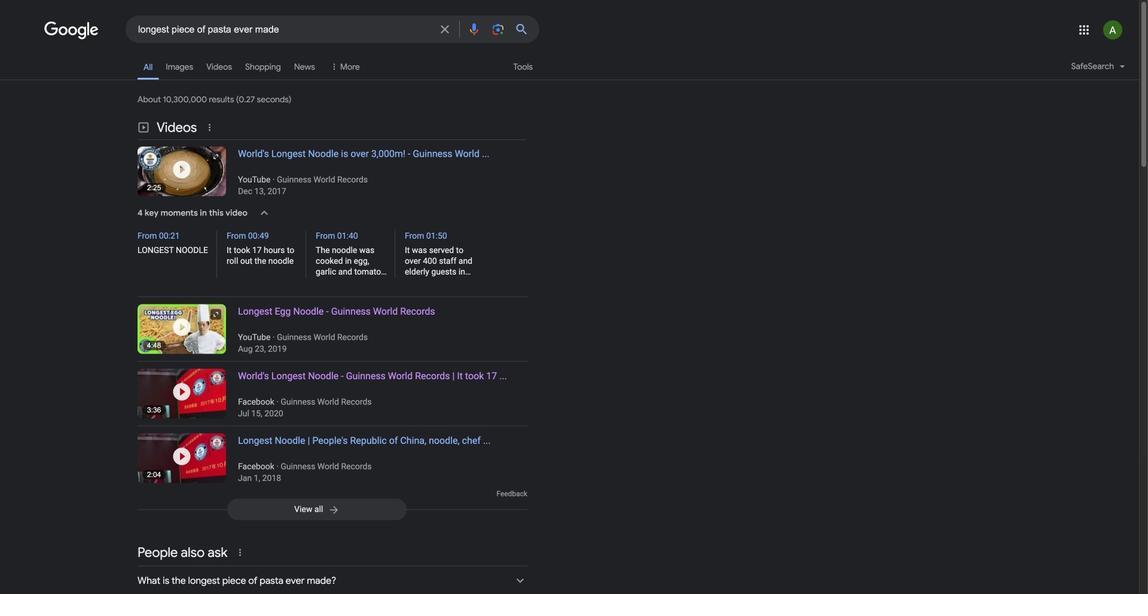 Task type: locate. For each thing, give the bounding box(es) containing it.
search by image image
[[491, 22, 506, 37]]

2 heading from the top
[[226, 304, 528, 354]]

navigation
[[0, 53, 1140, 87]]

1 heading from the top
[[226, 147, 528, 196]]

None search field
[[0, 15, 540, 43]]

heading
[[226, 147, 528, 196], [226, 304, 528, 354], [226, 369, 528, 419], [226, 434, 528, 483]]

3 heading from the top
[[226, 369, 528, 419]]



Task type: vqa. For each thing, say whether or not it's contained in the screenshot.
Pichai
no



Task type: describe. For each thing, give the bounding box(es) containing it.
google image
[[44, 22, 99, 39]]

4 heading from the top
[[226, 434, 528, 483]]

Search text field
[[138, 23, 431, 38]]

search by voice image
[[467, 22, 482, 37]]



